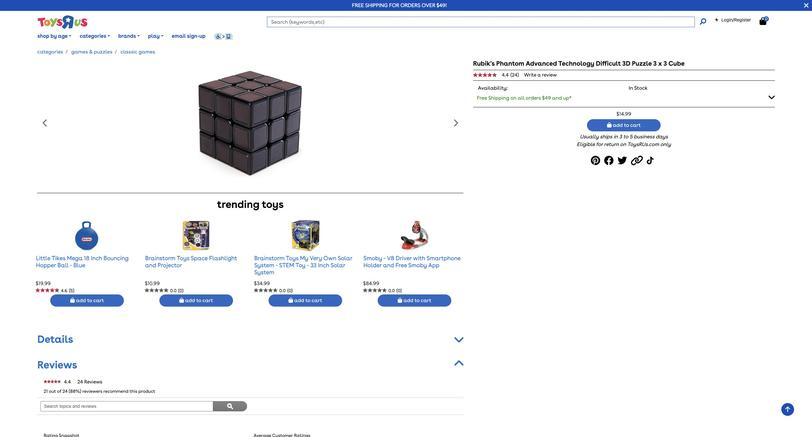 Task type: vqa. For each thing, say whether or not it's contained in the screenshot.
$25
no



Task type: describe. For each thing, give the bounding box(es) containing it.
smoby - v8 driver with smartphone holder and free smoby app image
[[399, 220, 431, 252]]

login/register button
[[715, 17, 752, 23]]

24 reviews link
[[77, 379, 106, 385]]

stock
[[635, 85, 648, 91]]

add for brainstorm toys my very own solar system - stem toy - 33 inch solar system
[[295, 297, 304, 303]]

x
[[659, 60, 663, 67]]

very
[[310, 255, 322, 262]]

free inside dropdown button
[[477, 95, 488, 101]]

0.0 (0) for my
[[280, 288, 293, 293]]

categories for categories dropdown button
[[80, 33, 106, 39]]

brainstorm toys my very own solar system - stem toy - 33 inch solar system
[[255, 255, 353, 275]]

0.0 for my
[[280, 288, 286, 293]]

share a link to rubik's phantom advanced technology difficult 3d puzzle 3 x 3 cube on twitter image
[[618, 154, 630, 168]]

reviewers
[[82, 389, 102, 394]]

solar down own
[[331, 262, 346, 269]]

on inside usually ships in 3 to 5 business days eligible for return on toysrus.com only
[[621, 141, 627, 147]]

app
[[429, 262, 440, 269]]

3 inside usually ships in 3 to 5 business days eligible for return on toysrus.com only
[[620, 134, 623, 140]]

toys
[[262, 198, 284, 211]]

inch inside little tikes mega 18 inch bouncing hopper ball - blue
[[91, 255, 102, 262]]

$34.99
[[254, 280, 270, 287]]

only
[[661, 141, 672, 147]]

toys for my
[[286, 255, 299, 262]]

brainstorm toys space flashlight and projector image
[[180, 220, 212, 252]]

(0) for v8
[[397, 288, 402, 293]]

for
[[597, 141, 603, 147]]

blue
[[74, 262, 85, 269]]

up
[[200, 33, 206, 39]]

$49!
[[437, 2, 448, 8]]

over
[[422, 2, 436, 8]]

this icon serves as a link to download the essential accessibility assistive technology app for individuals with physical disabilities. it is featured as part of our commitment to diversity and inclusion. image
[[214, 33, 233, 40]]

shopping bag image for little tikes mega 18 inch bouncing hopper ball - blue
[[70, 298, 75, 303]]

5
[[630, 134, 633, 140]]

shipping
[[489, 95, 510, 101]]

0
[[766, 16, 768, 21]]

driver
[[396, 255, 412, 262]]

to for smoby - v8 driver with smartphone holder and free smoby app
[[415, 297, 420, 303]]

smoby - v8 driver with smartphone holder and free smoby app link
[[364, 255, 461, 269]]

this
[[130, 389, 137, 394]]

to inside usually ships in 3 to 5 business days eligible for return on toysrus.com only
[[624, 134, 629, 140]]

shipping
[[366, 2, 388, 8]]

product
[[139, 389, 155, 394]]

$14.99
[[617, 111, 632, 117]]

login/register
[[722, 17, 752, 22]]

bouncing
[[104, 255, 129, 262]]

brands
[[118, 33, 136, 39]]

advanced
[[526, 60, 558, 67]]

write a review button
[[525, 72, 557, 78]]

tiktok image
[[647, 154, 656, 168]]

free shipping for orders over $49!
[[352, 2, 448, 8]]

brainstorm toys space flashlight and projector link
[[145, 255, 237, 269]]

ball
[[57, 262, 69, 269]]

tikes
[[52, 255, 65, 262]]

puzzle
[[633, 60, 652, 67]]

0 link
[[760, 16, 774, 25]]

my
[[300, 255, 309, 262]]

brainstorm for brainstorm toys my very own solar system - stem toy - 33 inch solar system
[[255, 255, 285, 262]]

brainstorm toys space flashlight and projector
[[145, 255, 237, 269]]

cube
[[669, 60, 685, 67]]

brainstorm toys my very own solar system - stem toy - 33 inch solar system link
[[255, 255, 353, 275]]

Enter Keyword or Item No. search field
[[267, 17, 695, 27]]

$49
[[543, 95, 551, 101]]

cart for little tikes mega 18 inch bouncing hopper ball - blue
[[93, 297, 104, 303]]

$84.99
[[364, 280, 380, 287]]

games & puzzles
[[71, 49, 112, 55]]

rubik's phantom advanced technology difficult 3d puzzle 3 x 3 cube image number null image
[[198, 60, 303, 188]]

4.6
[[61, 288, 67, 293]]

0.0 for v8
[[389, 288, 395, 293]]

availability:
[[478, 85, 508, 91]]

cart for smoby - v8 driver with smartphone holder and free smoby app
[[421, 297, 432, 303]]

0 horizontal spatial smoby
[[364, 255, 383, 262]]

- left 33
[[307, 262, 309, 269]]

(0) for my
[[288, 288, 293, 293]]

menu bar containing shop by age
[[33, 25, 813, 47]]

18
[[84, 255, 89, 262]]

$19.99
[[36, 280, 51, 287]]

shop by age button
[[33, 28, 76, 44]]

by
[[51, 33, 57, 39]]

out
[[49, 389, 56, 394]]

trending toys
[[217, 198, 284, 211]]

free shipping on all orders $49 and up*
[[477, 95, 572, 101]]

0.0 (0) for v8
[[389, 288, 402, 293]]

usually ships in 3 to 5 business days eligible for return on toysrus.com only
[[577, 134, 672, 147]]

1 horizontal spatial 3
[[654, 60, 657, 67]]

2 system from the top
[[255, 269, 275, 275]]

age
[[58, 33, 68, 39]]

free
[[352, 2, 364, 8]]

sign-
[[187, 33, 200, 39]]

4.4 (24)
[[502, 72, 519, 78]]

email sign-up
[[172, 33, 206, 39]]

of
[[57, 389, 61, 394]]

&
[[89, 49, 93, 55]]

shop
[[37, 33, 49, 39]]

details link
[[37, 333, 73, 345]]

to for brainstorm toys space flashlight and projector
[[196, 297, 201, 303]]

add for little tikes mega 18 inch bouncing hopper ball - blue
[[76, 297, 86, 303]]

to for brainstorm toys my very own solar system - stem toy - 33 inch solar system
[[306, 297, 311, 303]]

business
[[634, 134, 655, 140]]

smoby - v8 driver with smartphone holder and free smoby app
[[364, 255, 461, 269]]

games & puzzles link
[[71, 49, 112, 55]]

0 horizontal spatial 24
[[63, 389, 68, 394]]

technology
[[559, 60, 595, 67]]

rubik's phantom advanced technology difficult 3d puzzle 3 x 3 cube
[[474, 60, 685, 67]]

return
[[605, 141, 620, 147]]

add to cart button for little tikes mega 18 inch bouncing hopper ball - blue
[[50, 294, 124, 307]]

$10.99
[[145, 280, 160, 287]]

copy a link to rubik's phantom advanced technology difficult 3d puzzle 3 x 3 cube image
[[632, 154, 646, 168]]

email sign-up link
[[168, 28, 210, 44]]

v8
[[387, 255, 395, 262]]



Task type: locate. For each thing, give the bounding box(es) containing it.
play button
[[144, 28, 168, 44]]

0 vertical spatial on
[[511, 95, 517, 101]]

24 right of
[[63, 389, 68, 394]]

and inside brainstorm toys space flashlight and projector
[[145, 262, 156, 269]]

reviews up reviewers at bottom
[[84, 379, 102, 385]]

1 horizontal spatial inch
[[318, 262, 330, 269]]

0 horizontal spatial 4.4
[[64, 379, 71, 385]]

1 horizontal spatial 0.0 (0)
[[280, 288, 293, 293]]

0.0 for space
[[170, 288, 177, 293]]

on left all
[[511, 95, 517, 101]]

- inside "smoby - v8 driver with smartphone holder and free smoby app"
[[384, 255, 386, 262]]

- left the v8
[[384, 255, 386, 262]]

21 out of 24 (88%) reviewers recommend this product
[[44, 389, 155, 394]]

smoby up holder
[[364, 255, 383, 262]]

(88%)
[[69, 389, 81, 394]]

0 vertical spatial reviews
[[37, 358, 77, 371]]

and up $10.99
[[145, 262, 156, 269]]

2 horizontal spatial 0.0
[[389, 288, 395, 293]]

toys up stem
[[286, 255, 299, 262]]

(24)
[[511, 72, 519, 78]]

shopping bag image for brainstorm toys space flashlight and projector
[[180, 298, 184, 303]]

- inside little tikes mega 18 inch bouncing hopper ball - blue
[[70, 262, 72, 269]]

categories for categories link
[[37, 49, 63, 55]]

holder
[[364, 262, 382, 269]]

0 horizontal spatial 0.0
[[170, 288, 177, 293]]

1 horizontal spatial 4.4
[[502, 72, 509, 78]]

(0) down stem
[[288, 288, 293, 293]]

1 horizontal spatial smoby
[[409, 262, 427, 269]]

with
[[413, 255, 426, 262]]

in stock
[[629, 85, 648, 91]]

on right return
[[621, 141, 627, 147]]

2 horizontal spatial (0)
[[397, 288, 402, 293]]

mega
[[67, 255, 83, 262]]

in
[[614, 134, 618, 140]]

1 brainstorm from the left
[[145, 255, 176, 262]]

categories up games & puzzles
[[80, 33, 106, 39]]

add to cart for brainstorm toys my very own solar system - stem toy - 33 inch solar system
[[293, 297, 323, 303]]

4.4 for 4.4 (24)
[[502, 72, 509, 78]]

inch down own
[[318, 262, 330, 269]]

0 horizontal spatial games
[[71, 49, 88, 55]]

difficult
[[596, 60, 621, 67]]

little tikes mega 18 inch bouncing hopper ball - blue
[[36, 255, 129, 269]]

inch
[[91, 255, 102, 262], [318, 262, 330, 269]]

on inside dropdown button
[[511, 95, 517, 101]]

categories inside dropdown button
[[80, 33, 106, 39]]

(0) down "smoby - v8 driver with smartphone holder and free smoby app"
[[397, 288, 402, 293]]

3 right the in
[[620, 134, 623, 140]]

1 horizontal spatial toys
[[286, 255, 299, 262]]

0 vertical spatial 4.4
[[502, 72, 509, 78]]

on
[[511, 95, 517, 101], [621, 141, 627, 147]]

0 vertical spatial categories
[[80, 33, 106, 39]]

add to cart button for brainstorm toys my very own solar system - stem toy - 33 inch solar system
[[269, 294, 343, 307]]

1 vertical spatial categories
[[37, 49, 63, 55]]

toys
[[177, 255, 190, 262], [286, 255, 299, 262]]

1 horizontal spatial categories
[[80, 33, 106, 39]]

1 horizontal spatial brainstorm
[[255, 255, 285, 262]]

3 0.0 (0) from the left
[[389, 288, 402, 293]]

details
[[37, 333, 73, 345]]

shopping bag image
[[760, 17, 767, 25], [289, 298, 293, 303]]

toys inside brainstorm toys space flashlight and projector
[[177, 255, 190, 262]]

space
[[191, 255, 208, 262]]

4.6 (5)
[[61, 288, 74, 293]]

4.4 left (24)
[[502, 72, 509, 78]]

categories down shop by age
[[37, 49, 63, 55]]

play
[[148, 33, 160, 39]]

0 horizontal spatial categories
[[37, 49, 63, 55]]

shop by age
[[37, 33, 68, 39]]

usually
[[581, 134, 599, 140]]

1 horizontal spatial shopping bag image
[[760, 17, 767, 25]]

None search field
[[267, 17, 707, 27]]

and down the v8
[[383, 262, 394, 269]]

1 horizontal spatial 24
[[77, 379, 83, 385]]

classic
[[121, 49, 137, 55]]

projector
[[158, 262, 182, 269]]

share rubik's phantom advanced technology difficult 3d puzzle 3 x 3 cube on facebook image
[[605, 154, 616, 168]]

little tikes mega 18 inch bouncing hopper ball - blue link
[[36, 255, 129, 269]]

email
[[172, 33, 186, 39]]

1 vertical spatial on
[[621, 141, 627, 147]]

phantom
[[497, 60, 525, 67]]

orders
[[401, 2, 421, 8]]

3 0.0 from the left
[[389, 288, 395, 293]]

1 horizontal spatial reviews
[[84, 379, 102, 385]]

- right ball
[[70, 262, 72, 269]]

toys r us image
[[37, 15, 89, 29]]

1 system from the top
[[255, 262, 275, 269]]

0 horizontal spatial on
[[511, 95, 517, 101]]

add to cart for little tikes mega 18 inch bouncing hopper ball - blue
[[75, 297, 104, 303]]

(0) for space
[[178, 288, 184, 293]]

1 vertical spatial free
[[396, 262, 407, 269]]

(5)
[[69, 288, 74, 293]]

0 horizontal spatial free
[[396, 262, 407, 269]]

(0) down projector
[[178, 288, 184, 293]]

solar right own
[[338, 255, 353, 262]]

add to cart for smoby - v8 driver with smartphone holder and free smoby app
[[403, 297, 432, 303]]

games down play
[[139, 49, 155, 55]]

shopping bag image inside '0' link
[[760, 17, 767, 25]]

0 horizontal spatial brainstorm
[[145, 255, 176, 262]]

1 horizontal spatial games
[[139, 49, 155, 55]]

2 0.0 (0) from the left
[[280, 288, 293, 293]]

reviews down 'details' on the left of page
[[37, 358, 77, 371]]

little tikes mega 18 inch bouncing hopper ball - blue image
[[71, 220, 103, 252]]

2 (0) from the left
[[288, 288, 293, 293]]

add to cart
[[612, 122, 641, 128], [75, 297, 104, 303], [184, 297, 213, 303], [293, 297, 323, 303], [403, 297, 432, 303]]

for
[[390, 2, 400, 8]]

games left &
[[71, 49, 88, 55]]

smoby
[[364, 255, 383, 262], [409, 262, 427, 269]]

add for brainstorm toys space flashlight and projector
[[185, 297, 195, 303]]

4.4 for 4.4
[[64, 379, 71, 385]]

a
[[538, 72, 541, 78]]

and left up*
[[553, 95, 562, 101]]

24
[[77, 379, 83, 385], [63, 389, 68, 394]]

free shipping on all orders $49 and up* button
[[474, 91, 776, 104]]

smoby down with
[[409, 262, 427, 269]]

1 vertical spatial 24
[[63, 389, 68, 394]]

brainstorm up stem
[[255, 255, 285, 262]]

0 horizontal spatial inch
[[91, 255, 102, 262]]

1 toys from the left
[[177, 255, 190, 262]]

brainstorm for brainstorm toys space flashlight and projector
[[145, 255, 176, 262]]

own
[[324, 255, 337, 262]]

2 brainstorm from the left
[[255, 255, 285, 262]]

brainstorm
[[145, 255, 176, 262], [255, 255, 285, 262]]

close button image
[[805, 2, 809, 9]]

brainstorm up projector
[[145, 255, 176, 262]]

0 horizontal spatial toys
[[177, 255, 190, 262]]

to for little tikes mega 18 inch bouncing hopper ball - blue
[[87, 297, 92, 303]]

4.4 up (88%)
[[64, 379, 71, 385]]

menu bar
[[33, 25, 813, 47]]

cart for brainstorm toys space flashlight and projector
[[203, 297, 213, 303]]

add for smoby - v8 driver with smartphone holder and free smoby app
[[404, 297, 414, 303]]

recommend
[[104, 389, 129, 394]]

- left stem
[[276, 262, 278, 269]]

1 (0) from the left
[[178, 288, 184, 293]]

0 horizontal spatial and
[[145, 262, 156, 269]]

puzzles
[[94, 49, 112, 55]]

1 horizontal spatial 0.0
[[280, 288, 286, 293]]

in
[[629, 85, 634, 91]]

brands button
[[114, 28, 144, 44]]

0 horizontal spatial reviews
[[37, 358, 77, 371]]

0 horizontal spatial 3
[[620, 134, 623, 140]]

24 up (88%)
[[77, 379, 83, 385]]

3d
[[623, 60, 631, 67]]

categories link
[[37, 49, 63, 55]]

2 horizontal spatial 3
[[664, 60, 668, 67]]

0 horizontal spatial (0)
[[178, 288, 184, 293]]

classic games link
[[121, 49, 155, 55]]

categories button
[[76, 28, 114, 44]]

shopping bag image inside add to cart button
[[289, 298, 293, 303]]

toy
[[296, 262, 306, 269]]

1 horizontal spatial on
[[621, 141, 627, 147]]

categories
[[80, 33, 106, 39], [37, 49, 63, 55]]

ϙ
[[227, 403, 233, 409]]

2 toys from the left
[[286, 255, 299, 262]]

toys inside brainstorm toys my very own solar system - stem toy - 33 inch solar system
[[286, 255, 299, 262]]

shopping bag image
[[608, 122, 612, 128], [70, 298, 75, 303], [180, 298, 184, 303], [398, 298, 403, 303]]

0 vertical spatial system
[[255, 262, 275, 269]]

add to cart button for smoby - v8 driver with smartphone holder and free smoby app
[[378, 294, 452, 307]]

1 vertical spatial system
[[255, 269, 275, 275]]

2 horizontal spatial 0.0 (0)
[[389, 288, 402, 293]]

1 horizontal spatial free
[[477, 95, 488, 101]]

3
[[654, 60, 657, 67], [664, 60, 668, 67], [620, 134, 623, 140]]

eligible
[[577, 141, 595, 147]]

ϙ button
[[213, 401, 247, 412]]

all
[[518, 95, 525, 101]]

0 vertical spatial shopping bag image
[[760, 17, 767, 25]]

3 right x
[[664, 60, 668, 67]]

inch inside brainstorm toys my very own solar system - stem toy - 33 inch solar system
[[318, 262, 330, 269]]

1 0.0 (0) from the left
[[170, 288, 184, 293]]

stem
[[279, 262, 295, 269]]

free down availability:
[[477, 95, 488, 101]]

write
[[525, 72, 537, 78]]

1 games from the left
[[71, 49, 88, 55]]

0.0 (0) for space
[[170, 288, 184, 293]]

review
[[543, 72, 557, 78]]

3 (0) from the left
[[397, 288, 402, 293]]

0 horizontal spatial shopping bag image
[[289, 298, 293, 303]]

1 horizontal spatial and
[[383, 262, 394, 269]]

ships
[[601, 134, 613, 140]]

24 reviews
[[77, 379, 102, 385]]

hopper
[[36, 262, 56, 269]]

create a pinterest pin for rubik's phantom advanced technology difficult 3d puzzle 3 x 3 cube image
[[592, 154, 603, 168]]

1 0.0 from the left
[[170, 288, 177, 293]]

cart for brainstorm toys my very own solar system - stem toy - 33 inch solar system
[[312, 297, 323, 303]]

1 vertical spatial reviews
[[84, 379, 102, 385]]

3 left x
[[654, 60, 657, 67]]

2 games from the left
[[139, 49, 155, 55]]

Search topics and reviews text field
[[41, 401, 213, 412]]

brainstorm toys my very own solar system - stem toy - 33 inch solar system image
[[290, 220, 322, 252]]

add to cart button for brainstorm toys space flashlight and projector
[[160, 294, 233, 307]]

free down driver
[[396, 262, 407, 269]]

1 vertical spatial shopping bag image
[[289, 298, 293, 303]]

and inside free shipping on all orders $49 and up* dropdown button
[[553, 95, 562, 101]]

4.4
[[502, 72, 509, 78], [64, 379, 71, 385]]

brainstorm inside brainstorm toys my very own solar system - stem toy - 33 inch solar system
[[255, 255, 285, 262]]

2 0.0 from the left
[[280, 288, 286, 293]]

2 horizontal spatial and
[[553, 95, 562, 101]]

toys up projector
[[177, 255, 190, 262]]

days
[[656, 134, 669, 140]]

and inside "smoby - v8 driver with smartphone holder and free smoby app"
[[383, 262, 394, 269]]

33
[[311, 262, 317, 269]]

inch right 18
[[91, 255, 102, 262]]

brainstorm inside brainstorm toys space flashlight and projector
[[145, 255, 176, 262]]

0 horizontal spatial 0.0 (0)
[[170, 288, 184, 293]]

★★★★★
[[44, 380, 61, 383], [44, 380, 61, 383]]

add to cart for brainstorm toys space flashlight and projector
[[184, 297, 213, 303]]

shopping bag image for '0' link
[[760, 17, 767, 25]]

1 horizontal spatial (0)
[[288, 288, 293, 293]]

reviews link
[[37, 358, 77, 371]]

0 vertical spatial free
[[477, 95, 488, 101]]

toys for space
[[177, 255, 190, 262]]

0 vertical spatial 24
[[77, 379, 83, 385]]

free inside "smoby - v8 driver with smartphone holder and free smoby app"
[[396, 262, 407, 269]]

system
[[255, 262, 275, 269], [255, 269, 275, 275]]

shopping bag image for smoby - v8 driver with smartphone holder and free smoby app
[[398, 298, 403, 303]]

Search topics and reviews search region search field
[[37, 398, 251, 415]]

shopping bag image for add to cart button corresponding to brainstorm toys my very own solar system - stem toy - 33 inch solar system
[[289, 298, 293, 303]]

add to cart button
[[588, 119, 661, 131], [50, 294, 124, 307], [160, 294, 233, 307], [269, 294, 343, 307], [378, 294, 452, 307]]

1 vertical spatial 4.4
[[64, 379, 71, 385]]



